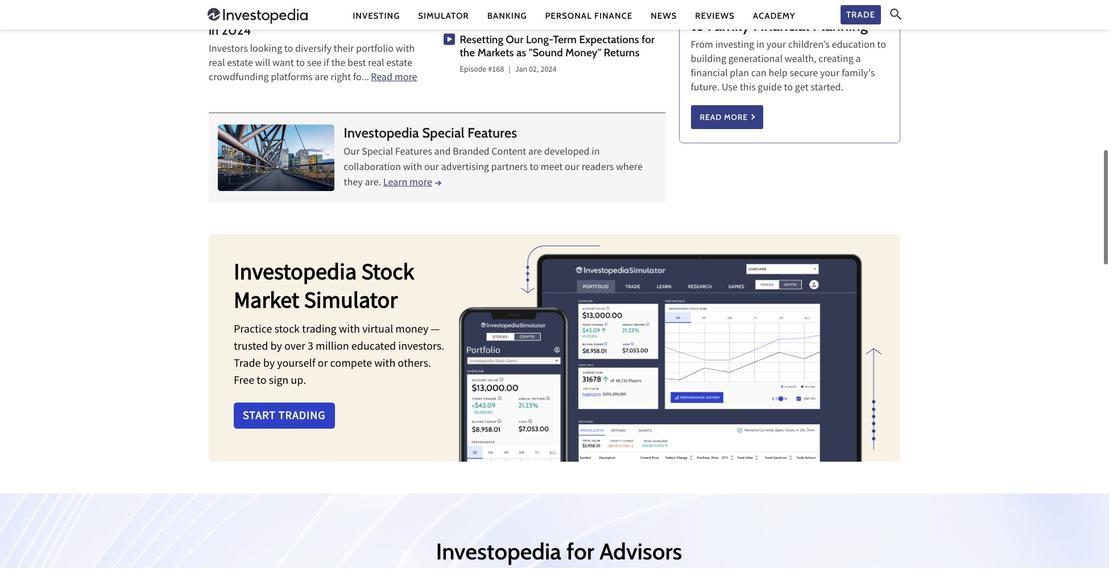 Task type: locate. For each thing, give the bounding box(es) containing it.
1 vertical spatial are
[[529, 145, 542, 160]]

1 horizontal spatial simulator
[[418, 11, 469, 21]]

0 horizontal spatial the
[[331, 56, 346, 71]]

education
[[832, 37, 876, 53]]

our left advertising
[[425, 160, 439, 175]]

personal finance
[[546, 11, 633, 21]]

special up and
[[422, 124, 465, 141]]

guide
[[843, 0, 881, 15]]

investopedia special features our special features and branded content are developed in collaboration with our advertising partners to meet our readers where they are.
[[344, 124, 643, 191]]

features left and
[[395, 145, 432, 160]]

your right "secure"
[[821, 66, 840, 82]]

1 horizontal spatial estate
[[387, 56, 413, 71]]

1 our from the left
[[425, 160, 439, 175]]

jan for jan 02, 2024
[[515, 63, 528, 76]]

simulator up virtual
[[304, 285, 398, 320]]

the up episode #168
[[460, 45, 475, 59]]

1 vertical spatial episode
[[460, 63, 487, 76]]

resetting
[[460, 33, 504, 46]]

jan left '02,'
[[515, 63, 528, 76]]

are left right
[[315, 70, 329, 85]]

jan
[[515, 11, 528, 24], [515, 63, 528, 76]]

episode left #168
[[460, 63, 487, 76]]

0 horizontal spatial simulator
[[304, 285, 398, 320]]

by
[[271, 339, 282, 356], [263, 356, 275, 373]]

will
[[255, 56, 271, 71]]

simulator link
[[418, 10, 469, 22]]

0 vertical spatial simulator
[[418, 11, 469, 21]]

trade
[[847, 10, 876, 20], [234, 356, 261, 373]]

1 horizontal spatial real
[[368, 56, 385, 71]]

0 horizontal spatial our
[[425, 160, 439, 175]]

in down best
[[209, 22, 219, 37]]

trade right a
[[847, 10, 876, 20]]

for inside resetting our long-term expectations for the markets as "sound money" returns
[[642, 33, 655, 46]]

where
[[616, 160, 643, 175]]

investopedia for advisors
[[436, 537, 683, 565]]

0 vertical spatial investopedia
[[344, 124, 419, 141]]

the inside resetting our long-term expectations for the markets as "sound money" returns
[[460, 45, 475, 59]]

in up family
[[733, 0, 744, 15]]

in inside investopedia special features our special features and branded content are developed in collaboration with our advertising partners to meet our readers where they are.
[[592, 145, 600, 160]]

start trading link
[[234, 403, 335, 429]]

features
[[468, 124, 517, 141], [395, 145, 432, 160]]

family's
[[842, 66, 876, 82]]

with inside the best real estate crowdfunding platforms in 2024 investors looking to diversify their portfolio with real estate will want to see if the best real estate crowdfunding platforms are right fo...
[[396, 41, 415, 57]]

0 vertical spatial our
[[506, 33, 524, 46]]

1 horizontal spatial your
[[821, 66, 840, 82]]

diversify
[[295, 41, 332, 57]]

are
[[315, 70, 329, 85], [529, 145, 542, 160]]

1 vertical spatial your
[[821, 66, 840, 82]]

our up they
[[344, 145, 360, 160]]

1 episode from the top
[[460, 11, 487, 24]]

episode up resetting
[[460, 11, 487, 24]]

0 horizontal spatial your
[[767, 37, 787, 53]]

estate right the fo...
[[387, 56, 413, 71]]

looking
[[250, 41, 282, 57]]

plan
[[730, 66, 750, 82]]

0 vertical spatial for
[[642, 33, 655, 46]]

0 horizontal spatial estate
[[227, 56, 253, 71]]

advisors
[[600, 537, 683, 565]]

as
[[517, 45, 527, 59]]

to left see
[[296, 56, 305, 71]]

1 vertical spatial simulator
[[304, 285, 398, 320]]

0 horizontal spatial for
[[567, 537, 595, 565]]

0 vertical spatial are
[[315, 70, 329, 85]]

for
[[642, 33, 655, 46], [567, 537, 595, 565]]

to inside investopedia special features our special features and branded content are developed in collaboration with our advertising partners to meet our readers where they are.
[[530, 160, 539, 175]]

with
[[396, 41, 415, 57], [403, 160, 422, 175], [339, 322, 360, 339], [375, 356, 396, 373]]

1 horizontal spatial for
[[642, 33, 655, 46]]

right
[[331, 70, 351, 85]]

resetting our long-term expectations for the markets as "sound money" returns
[[460, 33, 655, 59]]

1 horizontal spatial trade
[[847, 10, 876, 20]]

with left and
[[403, 160, 422, 175]]

in right developed
[[592, 145, 600, 160]]

read
[[700, 111, 722, 122]]

are.
[[365, 175, 381, 191]]

0 horizontal spatial real
[[209, 56, 225, 71]]

estate
[[227, 56, 253, 71], [387, 56, 413, 71]]

episode for episode #169
[[460, 11, 487, 24]]

are right content
[[529, 145, 542, 160]]

2024 right '02,'
[[541, 63, 557, 76]]

platforms
[[377, 5, 429, 20]]

collaboration
[[344, 160, 401, 175]]

1 horizontal spatial the
[[460, 45, 475, 59]]

trade down practice
[[234, 356, 261, 373]]

investopedia inside investopedia stock market simulator practice stock trading with virtual money — trusted by over 3 million educated investors. trade by yourself or compete with others. free to sign up.
[[234, 257, 357, 292]]

jan left 08,
[[515, 11, 528, 24]]

secure
[[790, 66, 819, 82]]

1 horizontal spatial special
[[422, 124, 465, 141]]

fo...
[[353, 70, 369, 85]]

returns
[[604, 45, 640, 59]]

1 vertical spatial our
[[344, 145, 360, 160]]

real
[[236, 5, 259, 20]]

1 vertical spatial features
[[395, 145, 432, 160]]

long-
[[526, 33, 553, 46]]

your down financial
[[767, 37, 787, 53]]

1 horizontal spatial features
[[468, 124, 517, 141]]

in inside the best real estate crowdfunding platforms in 2024 investors looking to diversify their portfolio with real estate will want to see if the best real estate crowdfunding platforms are right fo...
[[209, 22, 219, 37]]

started.
[[811, 81, 844, 96]]

our inside investopedia special features our special features and branded content are developed in collaboration with our advertising partners to meet our readers where they are.
[[344, 145, 360, 160]]

1 real from the left
[[209, 56, 225, 71]]

trading
[[279, 408, 326, 425]]

0 horizontal spatial our
[[344, 145, 360, 160]]

2024 for episode #169
[[541, 11, 557, 24]]

2024
[[541, 11, 557, 24], [222, 22, 251, 37], [541, 63, 557, 76]]

to right a
[[878, 37, 887, 53]]

1 vertical spatial jan
[[515, 63, 528, 76]]

estate
[[262, 5, 295, 20]]

1 horizontal spatial are
[[529, 145, 542, 160]]

3
[[308, 339, 314, 356]]

jan 02, 2024
[[515, 63, 557, 76]]

investopedia stock market simulator practice stock trading with virtual money — trusted by over 3 million educated investors. trade by yourself or compete with others. free to sign up.
[[234, 257, 445, 390]]

investopedia
[[344, 124, 419, 141], [234, 257, 357, 292], [436, 537, 562, 565]]

02,
[[529, 63, 539, 76]]

0 vertical spatial episode
[[460, 11, 487, 24]]

if
[[324, 56, 329, 71]]

with right portfolio
[[396, 41, 415, 57]]

partners
[[492, 160, 528, 175]]

2 real from the left
[[368, 56, 385, 71]]

2 jan from the top
[[515, 63, 528, 76]]

trade inside investopedia stock market simulator practice stock trading with virtual money — trusted by over 3 million educated investors. trade by yourself or compete with others. free to sign up.
[[234, 356, 261, 373]]

2 episode from the top
[[460, 63, 487, 76]]

and
[[435, 145, 451, 160]]

building
[[691, 52, 727, 67]]

from
[[691, 37, 714, 53]]

simulator inside investopedia stock market simulator practice stock trading with virtual money — trusted by over 3 million educated investors. trade by yourself or compete with others. free to sign up.
[[304, 285, 398, 320]]

investopedia for our
[[344, 124, 419, 141]]

planning
[[813, 16, 868, 34]]

to left sign
[[257, 373, 267, 390]]

our down banking link
[[506, 33, 524, 46]]

crowdfunding
[[209, 70, 269, 85]]

0 horizontal spatial are
[[315, 70, 329, 85]]

investopedia homepage image
[[208, 7, 308, 25]]

the right if
[[331, 56, 346, 71]]

investopedia inside investopedia special features our special features and branded content are developed in collaboration with our advertising partners to meet our readers where they are.
[[344, 124, 419, 141]]

a
[[831, 0, 840, 15]]

simulator up resetting
[[418, 11, 469, 21]]

episode for episode #168
[[460, 63, 487, 76]]

0 horizontal spatial trade
[[234, 356, 261, 373]]

1 horizontal spatial our
[[565, 160, 580, 175]]

1 vertical spatial trade
[[234, 356, 261, 373]]

estate left "will"
[[227, 56, 253, 71]]

1 horizontal spatial our
[[506, 33, 524, 46]]

our
[[425, 160, 439, 175], [565, 160, 580, 175]]

branded
[[453, 145, 490, 160]]

trusted
[[234, 339, 268, 356]]

real left "will"
[[209, 56, 225, 71]]

1 vertical spatial investopedia
[[234, 257, 357, 292]]

real right best at the top left of page
[[368, 56, 385, 71]]

1 vertical spatial special
[[362, 145, 393, 160]]

simulator
[[418, 11, 469, 21], [304, 285, 398, 320]]

special up are.
[[362, 145, 393, 160]]

money
[[396, 322, 429, 339]]

advertising
[[441, 160, 489, 175]]

our right meet
[[565, 160, 580, 175]]

invest in their future: a guide to family financial planning from investing in your children's education to building generational wealth, creating a financial plan can help secure your family's future. use this guide to get started.
[[691, 0, 887, 96]]

our
[[506, 33, 524, 46], [344, 145, 360, 160]]

compete
[[330, 356, 372, 373]]

search image
[[891, 9, 902, 20]]

with inside investopedia special features our special features and branded content are developed in collaboration with our advertising partners to meet our readers where they are.
[[403, 160, 422, 175]]

2 our from the left
[[565, 160, 580, 175]]

financial
[[691, 66, 728, 82]]

best
[[348, 56, 366, 71]]

1 jan from the top
[[515, 11, 528, 24]]

to left meet
[[530, 160, 539, 175]]

the inside the best real estate crowdfunding platforms in 2024 investors looking to diversify their portfolio with real estate will want to see if the best real estate crowdfunding platforms are right fo...
[[331, 56, 346, 71]]

in
[[733, 0, 744, 15], [209, 22, 219, 37], [757, 37, 765, 53], [592, 145, 600, 160]]

2024 down real
[[222, 22, 251, 37]]

2024 right 08,
[[541, 11, 557, 24]]

features up content
[[468, 124, 517, 141]]

0 vertical spatial jan
[[515, 11, 528, 24]]



Task type: vqa. For each thing, say whether or not it's contained in the screenshot.
of inside YASMIN GHAHREMANI IS AN ASSOCIATE EDITORIAL DIRECTOR AT INVESTOPEDIA, WHERE SHE OVERSEES EDUCATIONAL CONTENT ABOUT CONSUMER FINANCIAL PRODUCTS, RANGING FROM CHECKING ACCOUNTS TO LIFE INSURANCE. SHE JOINED THE TEAM IN JANUARY 2023, AFTER WORKING FOR NEARLY FOUR YEARS IN A SIMILAR ROLE AT THE BALANCE. SHE HAS MORE THAN A DECADE OF EXPERIENCE EDUCATING CONSUMERS ABOUT PERSONAL FINANCE, WHICH ALSO INCLUDES STINTS AS A MANAGING EDITOR AT CREDITCARDS.COM AND WISE BREAD, AND A CONTRACT EDITOR AT LENDINGTREE.
no



Task type: describe. For each thing, give the bounding box(es) containing it.
future.
[[691, 81, 720, 96]]

—
[[431, 322, 440, 339]]

educated
[[352, 339, 396, 356]]

0 vertical spatial features
[[468, 124, 517, 141]]

sign
[[269, 373, 289, 390]]

2 estate from the left
[[387, 56, 413, 71]]

children's
[[789, 37, 830, 53]]

our inside resetting our long-term expectations for the markets as "sound money" returns
[[506, 33, 524, 46]]

personal
[[546, 11, 592, 21]]

investopedia for simulator
[[234, 257, 357, 292]]

in right 'investing'
[[757, 37, 765, 53]]

investors
[[209, 41, 248, 57]]

academy link
[[753, 10, 796, 22]]

1 vertical spatial for
[[567, 537, 595, 565]]

free
[[234, 373, 255, 390]]

market
[[234, 285, 300, 320]]

more
[[725, 111, 748, 122]]

to inside investopedia stock market simulator practice stock trading with virtual money — trusted by over 3 million educated investors. trade by yourself or compete with others. free to sign up.
[[257, 373, 267, 390]]

trade link
[[841, 5, 882, 25]]

news
[[651, 11, 677, 21]]

08,
[[529, 11, 539, 24]]

content
[[492, 145, 527, 160]]

best
[[209, 5, 233, 20]]

future:
[[783, 0, 827, 15]]

a
[[856, 52, 862, 67]]

with left virtual
[[339, 322, 360, 339]]

episode #168
[[460, 63, 504, 76]]

creating
[[819, 52, 854, 67]]

markets
[[478, 45, 514, 59]]

are inside the best real estate crowdfunding platforms in 2024 investors looking to diversify their portfolio with real estate will want to see if the best real estate crowdfunding platforms are right fo...
[[315, 70, 329, 85]]

see
[[307, 56, 322, 71]]

portfolio
[[356, 41, 394, 57]]

this
[[740, 81, 756, 96]]

their
[[748, 0, 780, 15]]

reviews
[[696, 11, 735, 21]]

meet
[[541, 160, 563, 175]]

readers
[[582, 160, 614, 175]]

2 vertical spatial investopedia
[[436, 537, 562, 565]]

investing
[[353, 11, 400, 21]]

banking
[[488, 11, 527, 21]]

episode #169
[[460, 11, 504, 24]]

0 horizontal spatial features
[[395, 145, 432, 160]]

they
[[344, 175, 363, 191]]

with left others.
[[375, 356, 396, 373]]

1 estate from the left
[[227, 56, 253, 71]]

by left yourself
[[263, 356, 275, 373]]

million
[[316, 339, 349, 356]]

wealth,
[[785, 52, 817, 67]]

news link
[[651, 10, 677, 22]]

0 vertical spatial trade
[[847, 10, 876, 20]]

#169
[[488, 11, 504, 24]]

their
[[334, 41, 354, 57]]

to left get
[[785, 81, 793, 96]]

start
[[243, 408, 276, 425]]

jan for jan 08, 2024
[[515, 11, 528, 24]]

to up from
[[691, 16, 705, 34]]

virtual
[[363, 322, 393, 339]]

generational
[[729, 52, 783, 67]]

platforms
[[271, 70, 313, 85]]

investing link
[[353, 10, 400, 22]]

2024 inside the best real estate crowdfunding platforms in 2024 investors looking to diversify their portfolio with real estate will want to see if the best real estate crowdfunding platforms are right fo...
[[222, 22, 251, 37]]

expectations
[[580, 33, 640, 46]]

reviews link
[[696, 10, 735, 22]]

term
[[553, 33, 577, 46]]

get
[[796, 81, 809, 96]]

0 horizontal spatial special
[[362, 145, 393, 160]]

use
[[722, 81, 738, 96]]

want
[[273, 56, 294, 71]]

stock
[[361, 257, 415, 292]]

money"
[[566, 45, 602, 59]]

2024 for episode #168
[[541, 63, 557, 76]]

#168
[[488, 63, 504, 76]]

can
[[752, 66, 767, 82]]

over
[[285, 339, 306, 356]]

help
[[769, 66, 788, 82]]

0 vertical spatial special
[[422, 124, 465, 141]]

stock
[[275, 322, 300, 339]]

start trading
[[243, 408, 326, 425]]

to right the looking
[[284, 41, 293, 57]]

by left over at the left of the page
[[271, 339, 282, 356]]

crowdfunding
[[298, 5, 374, 20]]

finance
[[595, 11, 633, 21]]

read more
[[700, 111, 748, 122]]

family
[[708, 16, 750, 34]]

others.
[[398, 356, 431, 373]]

up.
[[291, 373, 306, 390]]

investing
[[716, 37, 755, 53]]

or
[[318, 356, 328, 373]]

are inside investopedia special features our special features and branded content are developed in collaboration with our advertising partners to meet our readers where they are.
[[529, 145, 542, 160]]

invest
[[691, 0, 729, 15]]

financial
[[754, 16, 810, 34]]

0 vertical spatial your
[[767, 37, 787, 53]]

guide
[[758, 81, 782, 96]]

personal finance link
[[546, 10, 633, 22]]

jan 08, 2024
[[515, 11, 557, 24]]



